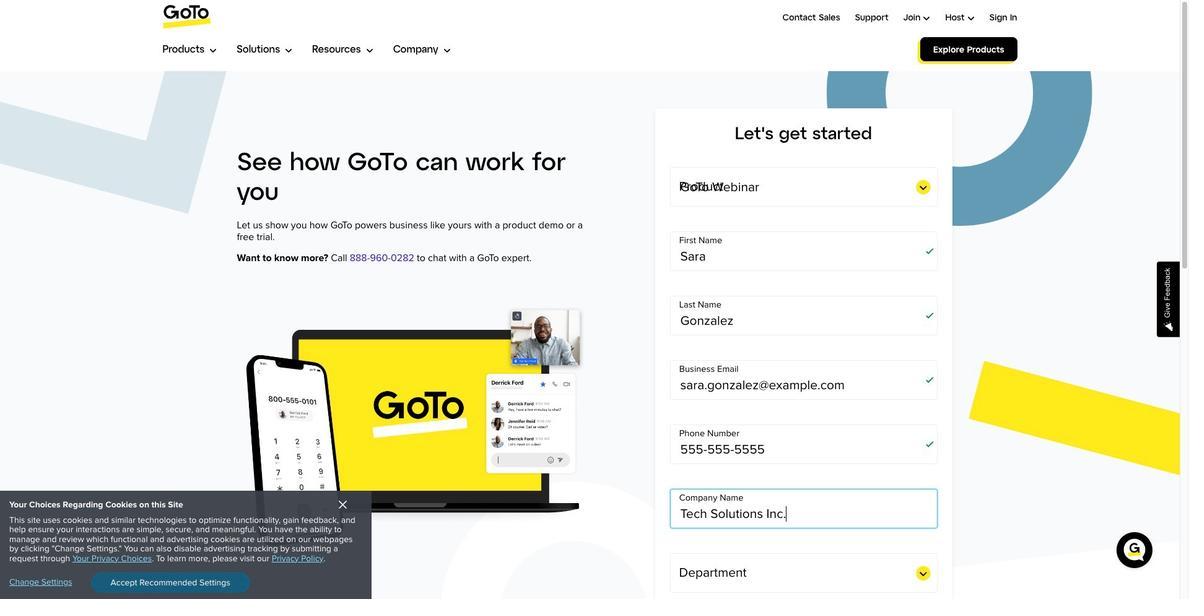 Task type: locate. For each thing, give the bounding box(es) containing it.
None email field
[[670, 361, 938, 400]]

None text field
[[670, 232, 938, 272], [670, 490, 938, 529], [670, 232, 938, 272], [670, 490, 938, 529]]

None text field
[[670, 296, 938, 336]]

close icon image
[[339, 501, 347, 509]]

None telephone field
[[670, 425, 938, 465]]

using gotoconnect for video conferencing and phone calls on both mobile and desktop image
[[237, 289, 593, 558]]



Task type: vqa. For each thing, say whether or not it's contained in the screenshot.
third the list-1 element from the right
no



